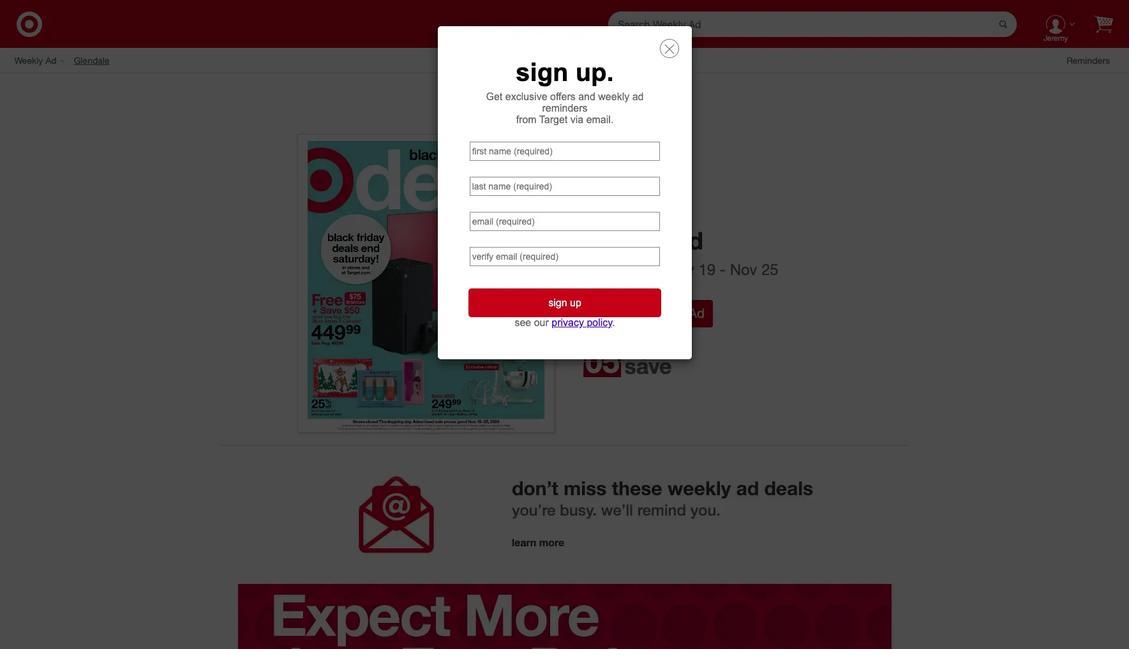 Task type: locate. For each thing, give the bounding box(es) containing it.
weekly inside button
[[645, 305, 685, 321]]

close image
[[664, 44, 675, 54]]

nov right -
[[730, 260, 758, 279]]

ad up '19'
[[672, 226, 704, 255]]

weekly up prices
[[584, 226, 666, 255]]

0 vertical spatial ad
[[45, 55, 57, 65]]

0 horizontal spatial nov
[[667, 260, 695, 279]]

days
[[625, 344, 656, 361]]

1 vertical spatial ad
[[672, 226, 704, 255]]

19
[[699, 260, 716, 279]]

25
[[762, 260, 779, 279]]

reminders link
[[1067, 54, 1120, 67]]

ad left "glendale"
[[45, 55, 57, 65]]

valid
[[631, 260, 663, 279]]

weekly ad prices valid nov 19 - nov 25
[[584, 226, 779, 279]]

ad inside the weekly ad prices valid nov 19 - nov 25
[[672, 226, 704, 255]]

don't miss these weekly ad deals. you're busy. we'll remind you. sign up now. image
[[232, 446, 898, 584]]

weekly ads & catalogs
[[485, 93, 644, 112]]

weekly
[[14, 55, 43, 65], [485, 93, 534, 112], [584, 226, 666, 255], [645, 305, 685, 321]]

glendale link
[[74, 54, 119, 67]]

ad for weekly ad
[[45, 55, 57, 65]]

weekly down the "go to target.com" "image"
[[14, 55, 43, 65]]

2 vertical spatial ad
[[689, 305, 705, 321]]

nov left '19'
[[667, 260, 695, 279]]

weekly inside the weekly ad prices valid nov 19 - nov 25
[[584, 226, 666, 255]]

weekly right the
[[645, 305, 685, 321]]

prices
[[584, 260, 627, 279]]

form
[[609, 11, 1017, 37]]

view the weekly ad image
[[298, 134, 555, 433]]

weekly for weekly ad
[[14, 55, 43, 65]]

ad down '19'
[[689, 305, 705, 321]]

1 horizontal spatial nov
[[730, 260, 758, 279]]

weekly left ads
[[485, 93, 534, 112]]

view
[[592, 305, 619, 321]]

reminders
[[1067, 55, 1111, 65]]

1 nov from the left
[[667, 260, 695, 279]]

ad
[[45, 55, 57, 65], [672, 226, 704, 255], [689, 305, 705, 321]]

catalogs
[[584, 93, 644, 112]]

nov
[[667, 260, 695, 279], [730, 260, 758, 279]]

to
[[660, 344, 674, 361]]

ad inside button
[[689, 305, 705, 321]]

05 days to
[[586, 343, 674, 380]]



Task type: describe. For each thing, give the bounding box(es) containing it.
save
[[625, 353, 672, 379]]

weekly ad link
[[14, 54, 74, 67]]

glendale
[[74, 55, 110, 65]]

view the weekly ad button
[[584, 300, 713, 327]]

ads
[[539, 93, 565, 112]]

go to target.com image
[[17, 11, 42, 37]]

weekly for weekly ads & catalogs
[[485, 93, 534, 112]]

weekly for weekly ad prices valid nov 19 - nov 25
[[584, 226, 666, 255]]

05
[[586, 343, 620, 380]]

ad for weekly ad prices valid nov 19 - nov 25
[[672, 226, 704, 255]]

expect more than ever before. low prices today and every day on thousands of items. image
[[238, 584, 892, 649]]

weekly ad
[[14, 55, 57, 65]]

2 nov from the left
[[730, 260, 758, 279]]

view your cart on target.com image
[[1095, 15, 1114, 33]]

-
[[720, 260, 726, 279]]

view the weekly ad
[[592, 305, 705, 321]]

the
[[623, 305, 641, 321]]

&
[[570, 93, 579, 112]]



Task type: vqa. For each thing, say whether or not it's contained in the screenshot.
Weekly associated with Weekly Ads & Catalogs
yes



